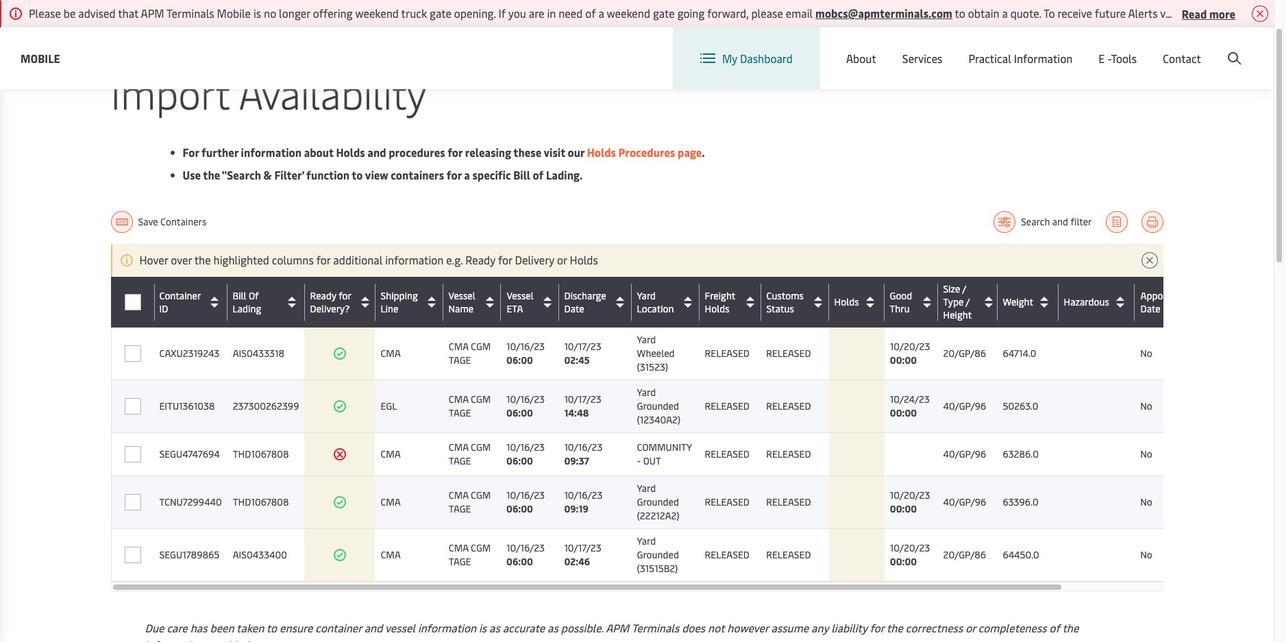 Task type: vqa. For each thing, say whether or not it's contained in the screenshot.
guides
no



Task type: describe. For each thing, give the bounding box(es) containing it.
2 please from the left
[[1246, 5, 1278, 21]]

20/gp/86 for 64450.0
[[943, 548, 986, 561]]

filter
[[1071, 215, 1092, 228]]

10/17/23 for 02:46
[[564, 541, 601, 554]]

yard grounded (31515b2)
[[637, 535, 679, 575]]

.
[[702, 145, 705, 160]]

for further information about holds and procedures for releasing these visit our holds procedures page .
[[183, 145, 705, 160]]

10/16/23 06:00 for 09:19
[[506, 489, 545, 515]]

accurate
[[503, 620, 545, 635]]

provided.
[[206, 637, 251, 642]]

due
[[145, 620, 164, 635]]

cgm for 10/16/23 09:19
[[471, 489, 491, 502]]

cma cgm tage for 14:48
[[449, 393, 491, 419]]

1 horizontal spatial a
[[599, 5, 604, 21]]

06:00 for 10/17/23 02:45
[[506, 354, 533, 367]]

no for 64450.0
[[1140, 548, 1152, 561]]

my dashboard
[[722, 51, 793, 66]]

no for 64714.0
[[1140, 347, 1152, 360]]

close image
[[1141, 252, 1158, 269]]

cgm for 10/16/23 09:37
[[471, 441, 491, 454]]

save containers button
[[111, 211, 216, 233]]

are
[[529, 5, 544, 21]]

via
[[1160, 5, 1174, 21]]

use
[[183, 167, 201, 182]]

information up &
[[241, 145, 302, 160]]

practical
[[969, 51, 1011, 66]]

more
[[1209, 6, 1236, 21]]

the right use at the left of page
[[203, 167, 220, 182]]

caxu2319243
[[159, 347, 219, 360]]

possible.
[[561, 620, 604, 635]]

egl
[[381, 400, 397, 413]]

opening.
[[454, 5, 496, 21]]

in
[[547, 5, 556, 21]]

tage for 10/17/23 14:48
[[449, 406, 471, 419]]

10/16/23 for 10/17/23 02:46
[[506, 541, 545, 554]]

10/17/23 for 14:48
[[564, 393, 601, 406]]

quote. to
[[1011, 5, 1055, 21]]

read
[[1182, 6, 1207, 21]]

search
[[1021, 215, 1050, 228]]

for inside due care has been taken to ensure container and vessel information is as accurate as possible. apm terminals does not however assume any liability for the correctness or completeness of the information provided.
[[870, 620, 884, 635]]

63396.0
[[1003, 495, 1039, 508]]

visit
[[544, 145, 565, 160]]

1 please from the left
[[751, 5, 783, 21]]

10/16/23 for 10/16/23 09:37
[[506, 441, 545, 454]]

save
[[138, 215, 158, 228]]

- for out
[[637, 454, 641, 467]]

mobile for mobile
[[21, 50, 60, 65]]

1 horizontal spatial to
[[352, 167, 363, 182]]

>
[[146, 23, 151, 36]]

50263.0
[[1003, 400, 1039, 413]]

40/gp/96 for 10/24/23
[[943, 400, 986, 413]]

use the ''search & filter' function to view containers for a specific bill of lading.
[[183, 167, 583, 182]]

community - out
[[637, 441, 692, 467]]

account
[[1207, 40, 1248, 55]]

cma cgm tage for 02:45
[[449, 340, 491, 367]]

10/17/23 02:46
[[564, 541, 601, 568]]

future
[[1095, 5, 1126, 21]]

or inside due care has been taken to ensure container and vessel information is as accurate as possible. apm terminals does not however assume any liability for the correctness or completeness of the information provided.
[[966, 620, 976, 635]]

been
[[210, 620, 234, 635]]

10/16/23 up 09:19
[[564, 489, 603, 502]]

to inside due care has been taken to ensure container and vessel information is as accurate as possible. apm terminals does not however assume any liability for the correctness or completeness of the information provided.
[[266, 620, 277, 635]]

02:45
[[564, 354, 590, 367]]

care
[[167, 620, 188, 635]]

mobile > import availability results
[[111, 23, 266, 36]]

237300262399
[[233, 400, 299, 413]]

64714.0
[[1003, 347, 1036, 360]]

(31523)
[[637, 360, 668, 373]]

hover over the highlighted columns for additional information e.g. ready for delivery or holds
[[139, 252, 598, 267]]

contact button
[[1163, 27, 1201, 89]]

1 horizontal spatial availability
[[239, 66, 426, 120]]

(31515b2)
[[637, 562, 678, 575]]

1 of from the left
[[249, 289, 259, 302]]

no for 50263.0
[[1140, 400, 1152, 413]]

thd1067808 for tcnu7299440
[[233, 495, 289, 508]]

1 horizontal spatial mobile link
[[111, 23, 140, 36]]

yard for 10/17/23 02:46
[[637, 535, 656, 548]]

alerts
[[1128, 5, 1158, 21]]

(22212a2)
[[637, 509, 679, 522]]

2 40/gp/96 from the top
[[943, 447, 986, 460]]

ais0433400
[[233, 548, 287, 561]]

my
[[722, 51, 737, 66]]

these
[[513, 145, 542, 160]]

10/16/23 06:00 for 02:45
[[506, 340, 545, 367]]

offering
[[313, 5, 353, 21]]

you
[[508, 5, 526, 21]]

additional
[[333, 252, 383, 267]]

10/20/23 for 64450.0
[[890, 541, 930, 554]]

10/16/23 up 09:37
[[564, 441, 603, 454]]

yard for 10/17/23 02:45
[[637, 333, 656, 346]]

please
[[29, 5, 61, 21]]

00:00 for 63396.0
[[890, 502, 917, 515]]

my dashboard button
[[700, 27, 793, 89]]

00:00 for 50263.0
[[890, 406, 917, 419]]

cma cgm tage for 02:46
[[449, 541, 491, 568]]

yard grounded (12340a2)
[[637, 386, 680, 426]]

(12340a2)
[[637, 413, 680, 426]]

sms,
[[1219, 5, 1243, 21]]

10/16/23 09:37
[[564, 441, 603, 467]]

no
[[264, 5, 276, 21]]

ready image for ais0433318
[[333, 347, 347, 360]]

procedures
[[618, 145, 675, 160]]

create
[[1173, 40, 1205, 55]]

highlighted
[[213, 252, 269, 267]]

page
[[678, 145, 702, 160]]

mobcs@apmterminals.com link
[[816, 5, 952, 21]]

and inside the search and filter button
[[1052, 215, 1068, 228]]

10/17/23 14:48
[[564, 393, 601, 419]]

2 email from the left
[[1177, 5, 1204, 21]]

holds procedures page link
[[587, 145, 702, 160]]

tools
[[1111, 51, 1137, 66]]

further
[[202, 145, 238, 160]]

0 vertical spatial import
[[154, 23, 183, 36]]

delivery
[[515, 252, 554, 267]]

yard for 10/17/23 14:48
[[637, 386, 656, 399]]

close alert image
[[1252, 5, 1268, 22]]

columns
[[272, 252, 314, 267]]

information left e.g.
[[385, 252, 444, 267]]

be
[[64, 5, 76, 21]]

contact
[[1163, 51, 1201, 66]]

e -tools
[[1099, 51, 1137, 66]]

search and filter
[[1021, 215, 1092, 228]]

''search
[[222, 167, 261, 182]]

wheeled
[[637, 347, 675, 360]]

1 as from the left
[[489, 620, 500, 635]]

ready image for thd1067808
[[333, 495, 347, 509]]

view
[[365, 167, 388, 182]]

1 gate from the left
[[430, 5, 452, 21]]

longer
[[279, 5, 310, 21]]

63286.0
[[1003, 447, 1039, 460]]

64450.0
[[1003, 548, 1039, 561]]

does
[[682, 620, 705, 635]]

1 email from the left
[[786, 5, 813, 21]]

e -tools button
[[1099, 27, 1137, 89]]

tage for 10/16/23 09:19
[[449, 502, 471, 515]]

information
[[1014, 51, 1073, 66]]

however
[[727, 620, 769, 635]]

any
[[811, 620, 829, 635]]



Task type: locate. For each thing, give the bounding box(es) containing it.
of
[[585, 5, 596, 21], [533, 167, 544, 182], [1049, 620, 1060, 635]]

10/20/23 00:00 for 64450.0
[[890, 541, 930, 568]]

10/20/23 00:00 for 63396.0
[[890, 489, 930, 515]]

0 vertical spatial and
[[368, 145, 386, 160]]

2 10/20/23 00:00 from the top
[[890, 489, 930, 515]]

to left "obtain"
[[955, 5, 965, 21]]

tage for 10/17/23 02:46
[[449, 555, 471, 568]]

grounded for (12340a2)
[[637, 400, 679, 413]]

2 vertical spatial or
[[966, 620, 976, 635]]

1 vertical spatial and
[[1052, 215, 1068, 228]]

10/16/23 left 10/16/23 09:37
[[506, 441, 545, 454]]

0 vertical spatial 10/20/23 00:00
[[890, 340, 930, 367]]

customs status button
[[766, 289, 825, 315], [766, 289, 825, 315]]

-
[[1108, 51, 1111, 66], [637, 454, 641, 467]]

0 vertical spatial -
[[1108, 51, 1111, 66]]

2 of from the left
[[249, 289, 259, 302]]

- left out
[[637, 454, 641, 467]]

gate left going
[[653, 5, 675, 21]]

- inside dropdown button
[[1108, 51, 1111, 66]]

0 vertical spatial terminals
[[167, 5, 214, 21]]

ready image
[[333, 347, 347, 360], [333, 495, 347, 509]]

2 06:00 from the top
[[506, 406, 533, 419]]

1 ready image from the top
[[333, 400, 347, 413]]

1 grounded from the top
[[637, 400, 679, 413]]

10/17/23 for 02:45
[[564, 340, 601, 353]]

no for 63286.0
[[1140, 447, 1152, 460]]

size / type / height button
[[943, 282, 994, 321], [943, 282, 994, 322]]

name
[[449, 302, 474, 315], [449, 302, 474, 315]]

06:00 for 10/16/23 09:37
[[506, 454, 533, 467]]

1 10/17/23 from the top
[[564, 340, 601, 353]]

and left vessel
[[364, 620, 383, 635]]

0 horizontal spatial terminals
[[167, 5, 214, 21]]

3 40/gp/96 from the top
[[943, 495, 986, 508]]

and
[[368, 145, 386, 160], [1052, 215, 1068, 228], [364, 620, 383, 635]]

2 10/16/23 06:00 from the top
[[506, 393, 545, 419]]

2 vertical spatial and
[[364, 620, 383, 635]]

apm right the possible.
[[606, 620, 629, 635]]

0 vertical spatial ready image
[[333, 400, 347, 413]]

weekend left truck
[[355, 5, 399, 21]]

10/17/23 up 02:46
[[564, 541, 601, 554]]

00:00 for 64714.0
[[890, 354, 917, 367]]

1 horizontal spatial mobile
[[111, 23, 140, 36]]

of inside due care has been taken to ensure container and vessel information is as accurate as possible. apm terminals does not however assume any liability for the correctness or completeness of the information provided.
[[1049, 620, 1060, 635]]

lading
[[233, 302, 261, 315], [233, 302, 261, 315]]

2 horizontal spatial of
[[1049, 620, 1060, 635]]

bill of lading button
[[233, 289, 301, 315], [233, 289, 301, 315]]

3 cgm from the top
[[471, 441, 491, 454]]

and inside due care has been taken to ensure container and vessel information is as accurate as possible. apm terminals does not however assume any liability for the correctness or completeness of the information provided.
[[364, 620, 383, 635]]

4 tage from the top
[[449, 502, 471, 515]]

10/16/23 06:00 left 09:19
[[506, 489, 545, 515]]

06:00 left 09:37
[[506, 454, 533, 467]]

1 vertical spatial grounded
[[637, 495, 679, 508]]

02:46
[[564, 555, 590, 568]]

advised
[[78, 5, 116, 21]]

1 vertical spatial to
[[352, 167, 363, 182]]

yard for 10/16/23 09:19
[[637, 482, 656, 495]]

10/16/23 09:19
[[564, 489, 603, 515]]

1 vertical spatial 10/17/23
[[564, 393, 601, 406]]

cgm for 10/17/23 02:46
[[471, 541, 491, 554]]

40/gp/96 right 10/24/23 00:00
[[943, 400, 986, 413]]

availability left results
[[185, 23, 232, 36]]

0 horizontal spatial gate
[[430, 5, 452, 21]]

is left accurate
[[479, 620, 487, 635]]

10/16/23 06:00 left 14:48 in the left of the page
[[506, 393, 545, 419]]

ready
[[465, 252, 495, 267], [310, 289, 336, 302], [310, 289, 336, 302]]

- right "e"
[[1108, 51, 1111, 66]]

0 vertical spatial mobile link
[[111, 23, 140, 36]]

mobile for mobile > import availability results
[[111, 23, 140, 36]]

1 vertical spatial availability
[[239, 66, 426, 120]]

2 vertical spatial mobile
[[21, 50, 60, 65]]

1 vertical spatial ready image
[[333, 548, 347, 562]]

appointment
[[1140, 289, 1197, 302], [1141, 289, 1197, 302]]

10/16/23 for 10/16/23 09:19
[[506, 489, 545, 502]]

0 horizontal spatial as
[[489, 620, 500, 635]]

2 20/gp/86 from the top
[[943, 548, 986, 561]]

1 vertical spatial apm
[[606, 620, 629, 635]]

2 as from the left
[[548, 620, 558, 635]]

ready image for egl
[[333, 400, 347, 413]]

0 horizontal spatial a
[[464, 167, 470, 182]]

import right >
[[154, 23, 183, 36]]

as left accurate
[[489, 620, 500, 635]]

1 vertical spatial mobile
[[111, 23, 140, 36]]

1 vertical spatial 10/20/23
[[890, 489, 930, 502]]

that
[[118, 5, 138, 21]]

10/16/23 06:00 left 02:45
[[506, 340, 545, 367]]

thd1067808 for segu4747694
[[233, 447, 289, 460]]

availability up about
[[239, 66, 426, 120]]

yard inside yard grounded (12340a2)
[[637, 386, 656, 399]]

06:00 for 10/16/23 09:19
[[506, 502, 533, 515]]

1 thd1067808 from the top
[[233, 447, 289, 460]]

mobile link down please
[[21, 50, 60, 67]]

vessel name
[[449, 289, 476, 315], [449, 289, 475, 315]]

1 horizontal spatial terminals
[[632, 620, 679, 635]]

terminals left does
[[632, 620, 679, 635]]

06:00 left 09:19
[[506, 502, 533, 515]]

40/gp/96 for 10/20/23
[[943, 495, 986, 508]]

1 tage from the top
[[449, 354, 471, 367]]

10/16/23 left the 10/17/23 02:45
[[506, 340, 545, 353]]

segu4747694
[[159, 447, 220, 460]]

of
[[249, 289, 259, 302], [249, 289, 259, 302]]

- for tools
[[1108, 51, 1111, 66]]

06:00 left 14:48 in the left of the page
[[506, 406, 533, 419]]

email up dashboard
[[786, 5, 813, 21]]

4 cgm from the top
[[471, 489, 491, 502]]

login / create account
[[1137, 40, 1248, 55]]

gate right truck
[[430, 5, 452, 21]]

09:19
[[564, 502, 588, 515]]

0 horizontal spatial apm
[[141, 5, 164, 21]]

mobile up results
[[217, 5, 251, 21]]

10/16/23 for 10/17/23 14:48
[[506, 393, 545, 406]]

2 cgm from the top
[[471, 393, 491, 406]]

10/17/23
[[564, 340, 601, 353], [564, 393, 601, 406], [564, 541, 601, 554]]

our
[[568, 145, 585, 160]]

20/gp/86
[[943, 347, 986, 360], [943, 548, 986, 561]]

4 cma cgm tage from the top
[[449, 489, 491, 515]]

or right correctness
[[966, 620, 976, 635]]

switch
[[888, 40, 921, 55]]

need
[[559, 5, 583, 21]]

4 06:00 from the top
[[506, 502, 533, 515]]

or right delivery
[[557, 252, 567, 267]]

0 vertical spatial grounded
[[637, 400, 679, 413]]

40/gp/96 left 63396.0
[[943, 495, 986, 508]]

e.g.
[[446, 252, 463, 267]]

10/16/23 06:00 for 14:48
[[506, 393, 545, 419]]

ensure
[[280, 620, 313, 635]]

1 40/gp/96 from the top
[[943, 400, 986, 413]]

5 06:00 from the top
[[506, 555, 533, 568]]

not ready image
[[333, 447, 347, 461]]

10/20/23 00:00
[[890, 340, 930, 367], [890, 489, 930, 515], [890, 541, 930, 568]]

yard inside yard grounded (31515b2)
[[637, 535, 656, 548]]

10/16/23 left the 10/17/23 14:48 on the left bottom of the page
[[506, 393, 545, 406]]

freight
[[705, 289, 735, 302], [705, 289, 735, 302]]

releasing
[[465, 145, 511, 160]]

2 horizontal spatial to
[[955, 5, 965, 21]]

10/17/23 up 14:48 in the left of the page
[[564, 393, 601, 406]]

20/gp/86 left 64714.0
[[943, 347, 986, 360]]

2 10/20/23 from the top
[[890, 489, 930, 502]]

mobile link
[[111, 23, 140, 36], [21, 50, 60, 67]]

mobile
[[217, 5, 251, 21], [111, 23, 140, 36], [21, 50, 60, 65]]

yard inside yard wheeled (31523)
[[637, 333, 656, 346]]

0 horizontal spatial email
[[786, 5, 813, 21]]

the right completeness
[[1062, 620, 1079, 635]]

0 horizontal spatial of
[[533, 167, 544, 182]]

2 vertical spatial 10/17/23
[[564, 541, 601, 554]]

ready for delivery?
[[310, 289, 351, 315], [310, 289, 351, 315]]

1 cma cgm tage from the top
[[449, 340, 491, 367]]

10/20/23 00:00 for 64714.0
[[890, 340, 930, 367]]

0 vertical spatial availability
[[185, 23, 232, 36]]

mobile down that
[[111, 23, 140, 36]]

1 horizontal spatial gate
[[653, 5, 675, 21]]

5 cgm from the top
[[471, 541, 491, 554]]

2 grounded from the top
[[637, 495, 679, 508]]

and left filter
[[1052, 215, 1068, 228]]

2 vertical spatial 10/20/23 00:00
[[890, 541, 930, 568]]

2 vertical spatial 40/gp/96
[[943, 495, 986, 508]]

0 vertical spatial or
[[1206, 5, 1216, 21]]

0 horizontal spatial to
[[266, 620, 277, 635]]

grounded inside yard grounded (12340a2)
[[637, 400, 679, 413]]

1 horizontal spatial -
[[1108, 51, 1111, 66]]

obtain
[[968, 5, 1000, 21]]

10/16/23 06:00 left 09:37
[[506, 441, 545, 467]]

10/16/23 left 10/16/23 09:19
[[506, 489, 545, 502]]

0 vertical spatial 10/20/23
[[890, 340, 930, 353]]

2 horizontal spatial a
[[1002, 5, 1008, 21]]

2 horizontal spatial or
[[1206, 5, 1216, 21]]

bill of lading
[[233, 289, 261, 315], [233, 289, 261, 315]]

and up the view at top left
[[368, 145, 386, 160]]

2 cma cgm tage from the top
[[449, 393, 491, 419]]

10/17/23 up 02:45
[[564, 340, 601, 353]]

2 vertical spatial to
[[266, 620, 277, 635]]

container id
[[159, 289, 201, 315], [159, 289, 201, 315]]

shipping line button
[[381, 289, 440, 315], [381, 289, 440, 315]]

terminals inside due care has been taken to ensure container and vessel information is as accurate as possible. apm terminals does not however assume any liability for the correctness or completeness of the information provided.
[[632, 620, 679, 635]]

of down these
[[533, 167, 544, 182]]

3 10/20/23 from the top
[[890, 541, 930, 554]]

grounded up (12340a2) on the bottom
[[637, 400, 679, 413]]

about button
[[846, 27, 876, 89]]

type
[[943, 295, 964, 308], [943, 296, 964, 309]]

thd1067808 up ais0433400
[[233, 495, 289, 508]]

1 horizontal spatial apm
[[606, 620, 629, 635]]

3 cma cgm tage from the top
[[449, 441, 491, 467]]

0 horizontal spatial mobile link
[[21, 50, 60, 67]]

1 cgm from the top
[[471, 340, 491, 353]]

2 vertical spatial 10/20/23
[[890, 541, 930, 554]]

weight
[[1003, 295, 1033, 308], [1003, 296, 1033, 309]]

10/17/23 02:45
[[564, 340, 601, 367]]

ready for delivery? button
[[310, 289, 372, 315], [310, 289, 372, 315]]

ais0433318
[[233, 347, 284, 360]]

import up for
[[111, 66, 230, 120]]

None checkbox
[[124, 294, 141, 310], [124, 345, 141, 362], [124, 398, 141, 415], [124, 446, 141, 463], [124, 494, 141, 511], [124, 547, 141, 563], [124, 294, 141, 310], [124, 345, 141, 362], [124, 398, 141, 415], [124, 446, 141, 463], [124, 494, 141, 511], [124, 547, 141, 563]]

switch location
[[888, 40, 966, 55]]

2 tage from the top
[[449, 406, 471, 419]]

practical information button
[[969, 27, 1073, 89]]

1 horizontal spatial email
[[1177, 5, 1204, 21]]

1 vertical spatial or
[[557, 252, 567, 267]]

4 00:00 from the top
[[890, 555, 917, 568]]

eitu1361038
[[159, 400, 215, 413]]

1 10/20/23 00:00 from the top
[[890, 340, 930, 367]]

0 vertical spatial apm
[[141, 5, 164, 21]]

availability
[[185, 23, 232, 36], [239, 66, 426, 120]]

is left no
[[253, 5, 261, 21]]

1 vertical spatial 40/gp/96
[[943, 447, 986, 460]]

is inside due care has been taken to ensure container and vessel information is as accurate as possible. apm terminals does not however assume any liability for the correctness or completeness of the information provided.
[[479, 620, 487, 635]]

14:48
[[564, 406, 589, 419]]

2 horizontal spatial mobile
[[217, 5, 251, 21]]

grounded for (22212a2)
[[637, 495, 679, 508]]

cgm for 10/17/23 14:48
[[471, 393, 491, 406]]

holds
[[336, 145, 365, 160], [587, 145, 616, 160], [570, 252, 598, 267], [834, 295, 859, 308], [834, 296, 859, 309], [705, 302, 730, 315], [705, 302, 730, 315]]

10/16/23 left 10/17/23 02:46
[[506, 541, 545, 554]]

10/20/23 for 63396.0
[[890, 489, 930, 502]]

06:00 left 02:46
[[506, 555, 533, 568]]

due care has been taken to ensure container and vessel information is as accurate as possible. apm terminals does not however assume any liability for the correctness or completeness of the information provided.
[[145, 620, 1079, 642]]

to
[[955, 5, 965, 21], [352, 167, 363, 182], [266, 620, 277, 635]]

10/16/23 06:00 for 02:46
[[506, 541, 545, 568]]

a right "need"
[[599, 5, 604, 21]]

3 grounded from the top
[[637, 548, 679, 561]]

please right forward,
[[751, 5, 783, 21]]

4 10/16/23 06:00 from the top
[[506, 489, 545, 515]]

1 weekend from the left
[[355, 5, 399, 21]]

2 gate from the left
[[653, 5, 675, 21]]

2 no from the top
[[1140, 400, 1152, 413]]

1 ready image from the top
[[333, 347, 347, 360]]

about
[[304, 145, 334, 160]]

5 cma cgm tage from the top
[[449, 541, 491, 568]]

status
[[766, 302, 794, 315], [766, 302, 794, 315]]

1 vertical spatial import
[[111, 66, 230, 120]]

1 no from the top
[[1140, 347, 1152, 360]]

0 horizontal spatial weekend
[[355, 5, 399, 21]]

1 horizontal spatial is
[[479, 620, 487, 635]]

a right "obtain"
[[1002, 5, 1008, 21]]

bill
[[513, 167, 530, 182], [233, 289, 246, 302], [233, 289, 246, 302]]

3 tage from the top
[[449, 454, 471, 467]]

date
[[564, 302, 584, 315], [1140, 302, 1160, 315], [564, 302, 584, 315], [1141, 302, 1161, 315]]

tage for 10/16/23 09:37
[[449, 454, 471, 467]]

ready image for cma
[[333, 548, 347, 562]]

grounded up (31515b2) at the bottom
[[637, 548, 679, 561]]

0 horizontal spatial or
[[557, 252, 567, 267]]

1 horizontal spatial of
[[585, 5, 596, 21]]

email right via
[[1177, 5, 1204, 21]]

cgm for 10/17/23 02:45
[[471, 340, 491, 353]]

0 vertical spatial mobile
[[217, 5, 251, 21]]

00:00 inside 10/24/23 00:00
[[890, 406, 917, 419]]

0 horizontal spatial mobile
[[21, 50, 60, 65]]

0 vertical spatial 20/gp/86
[[943, 347, 986, 360]]

20/gp/86 for 64714.0
[[943, 347, 986, 360]]

06:00 for 10/17/23 02:46
[[506, 555, 533, 568]]

yard grounded (22212a2)
[[637, 482, 679, 522]]

line
[[381, 302, 398, 315], [381, 302, 398, 315]]

hover
[[139, 252, 168, 267]]

1 vertical spatial 10/20/23 00:00
[[890, 489, 930, 515]]

search and filter button
[[994, 211, 1092, 233]]

0 vertical spatial ready image
[[333, 347, 347, 360]]

0 horizontal spatial please
[[751, 5, 783, 21]]

1 00:00 from the top
[[890, 354, 917, 367]]

10/16/23 06:00 for 09:37
[[506, 441, 545, 467]]

1 vertical spatial mobile link
[[21, 50, 60, 67]]

None checkbox
[[124, 294, 140, 310]]

1 20/gp/86 from the top
[[943, 347, 986, 360]]

discharge
[[564, 289, 606, 302], [564, 289, 606, 302]]

a left the specific
[[464, 167, 470, 182]]

size
[[943, 282, 960, 295], [943, 282, 960, 296]]

00:00 for 64450.0
[[890, 555, 917, 568]]

3 no from the top
[[1140, 447, 1152, 460]]

0 horizontal spatial availability
[[185, 23, 232, 36]]

of right "need"
[[585, 5, 596, 21]]

information right vessel
[[418, 620, 476, 635]]

terminals
[[167, 5, 214, 21], [632, 620, 679, 635]]

0 vertical spatial 10/17/23
[[564, 340, 601, 353]]

apm up >
[[141, 5, 164, 21]]

2 ready image from the top
[[333, 495, 347, 509]]

mobile link down that
[[111, 23, 140, 36]]

ready image
[[333, 400, 347, 413], [333, 548, 347, 562]]

0 vertical spatial to
[[955, 5, 965, 21]]

3 06:00 from the top
[[506, 454, 533, 467]]

2 weekend from the left
[[607, 5, 650, 21]]

grounded for (31515b2)
[[637, 548, 679, 561]]

0 vertical spatial of
[[585, 5, 596, 21]]

services
[[902, 51, 943, 66]]

lading.
[[546, 167, 583, 182]]

1 vertical spatial of
[[533, 167, 544, 182]]

- inside community - out
[[637, 454, 641, 467]]

out
[[643, 454, 661, 467]]

2 vertical spatial grounded
[[637, 548, 679, 561]]

10/16/23 06:00 left 02:46
[[506, 541, 545, 568]]

vessel
[[385, 620, 415, 635]]

0 vertical spatial 40/gp/96
[[943, 400, 986, 413]]

10/16/23 for 10/17/23 02:45
[[506, 340, 545, 353]]

1 06:00 from the top
[[506, 354, 533, 367]]

cma cgm tage for 09:37
[[449, 441, 491, 467]]

the left correctness
[[887, 620, 903, 635]]

06:00 for 10/17/23 14:48
[[506, 406, 533, 419]]

please right sms,
[[1246, 5, 1278, 21]]

liability
[[831, 620, 867, 635]]

0 horizontal spatial -
[[637, 454, 641, 467]]

e
[[1099, 51, 1105, 66]]

yard inside yard grounded (22212a2)
[[637, 482, 656, 495]]

the right 'over'
[[194, 252, 211, 267]]

06:00 left 02:45
[[506, 354, 533, 367]]

mobile down please
[[21, 50, 60, 65]]

apm inside due care has been taken to ensure container and vessel information is as accurate as possible. apm terminals does not however assume any liability for the correctness or completeness of the information provided.
[[606, 620, 629, 635]]

3 10/16/23 06:00 from the top
[[506, 441, 545, 467]]

to left the view at top left
[[352, 167, 363, 182]]

2 10/17/23 from the top
[[564, 393, 601, 406]]

id
[[159, 302, 168, 315], [159, 302, 168, 315]]

taken
[[236, 620, 264, 635]]

1 vertical spatial terminals
[[632, 620, 679, 635]]

5 no from the top
[[1140, 548, 1152, 561]]

global menu
[[1010, 40, 1072, 55]]

information down 'care'
[[145, 637, 203, 642]]

has
[[190, 620, 207, 635]]

grounded inside yard grounded (22212a2)
[[637, 495, 679, 508]]

10/20/23 for 64714.0
[[890, 340, 930, 353]]

containers
[[160, 215, 207, 228]]

global
[[1010, 40, 1041, 55]]

40/gp/96 left 63286.0
[[943, 447, 986, 460]]

1 horizontal spatial or
[[966, 620, 976, 635]]

20/gp/86 left 64450.0
[[943, 548, 986, 561]]

terminals up mobile > import availability results
[[167, 5, 214, 21]]

1 horizontal spatial weekend
[[607, 5, 650, 21]]

grounded up (22212a2)
[[637, 495, 679, 508]]

cma cgm tage for 09:19
[[449, 489, 491, 515]]

of right completeness
[[1049, 620, 1060, 635]]

1 horizontal spatial as
[[548, 620, 558, 635]]

5 10/16/23 06:00 from the top
[[506, 541, 545, 568]]

weekend right "need"
[[607, 5, 650, 21]]

no for 63396.0
[[1140, 495, 1152, 508]]

information
[[241, 145, 302, 160], [385, 252, 444, 267], [418, 620, 476, 635], [145, 637, 203, 642]]

2 00:00 from the top
[[890, 406, 917, 419]]

5 tage from the top
[[449, 555, 471, 568]]

to right taken
[[266, 620, 277, 635]]

1 vertical spatial ready image
[[333, 495, 347, 509]]

1 vertical spatial -
[[637, 454, 641, 467]]

tage for 10/17/23 02:45
[[449, 354, 471, 367]]

2 vertical spatial of
[[1049, 620, 1060, 635]]

4 no from the top
[[1140, 495, 1152, 508]]

1 10/20/23 from the top
[[890, 340, 930, 353]]

1 vertical spatial is
[[479, 620, 487, 635]]

3 00:00 from the top
[[890, 502, 917, 515]]

0 vertical spatial thd1067808
[[233, 447, 289, 460]]

3 10/17/23 from the top
[[564, 541, 601, 554]]

0 horizontal spatial is
[[253, 5, 261, 21]]

1 horizontal spatial please
[[1246, 5, 1278, 21]]

1 vertical spatial 20/gp/86
[[943, 548, 986, 561]]

1 vertical spatial thd1067808
[[233, 495, 289, 508]]

1 10/16/23 06:00 from the top
[[506, 340, 545, 367]]

or left sms,
[[1206, 5, 1216, 21]]

thd1067808 down the 237300262399
[[233, 447, 289, 460]]

3 10/20/23 00:00 from the top
[[890, 541, 930, 568]]

as right accurate
[[548, 620, 558, 635]]

2 thd1067808 from the top
[[233, 495, 289, 508]]

0 vertical spatial is
[[253, 5, 261, 21]]

2 ready image from the top
[[333, 548, 347, 562]]

tcnu7299440
[[159, 495, 222, 508]]



